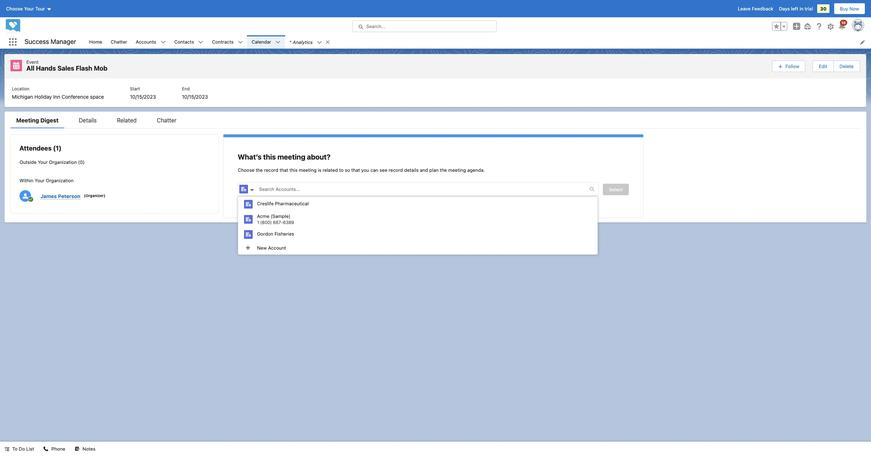 Task type: locate. For each thing, give the bounding box(es) containing it.
0 vertical spatial list
[[85, 35, 871, 49]]

0 vertical spatial account image
[[244, 215, 253, 224]]

1 horizontal spatial that
[[351, 167, 360, 173]]

the down what's
[[256, 167, 263, 173]]

0 vertical spatial choose
[[6, 6, 23, 12]]

text default image right accounts
[[161, 40, 166, 45]]

0 horizontal spatial that
[[280, 167, 288, 173]]

1 horizontal spatial 10/15/2023
[[182, 94, 208, 100]]

conference
[[62, 94, 89, 100]]

digest
[[40, 117, 59, 124]]

creslife
[[257, 201, 274, 207]]

michigan
[[12, 94, 33, 100]]

text default image for contacts
[[198, 40, 203, 45]]

to do list
[[12, 447, 34, 453]]

0 horizontal spatial the
[[256, 167, 263, 173]]

list
[[26, 447, 34, 453]]

phone button
[[39, 443, 70, 457]]

new
[[257, 245, 267, 251]]

delete
[[840, 63, 854, 69]]

about?
[[307, 153, 330, 161]]

text default image inside phone button
[[43, 447, 49, 452]]

leave
[[738, 6, 751, 12]]

buy
[[840, 6, 848, 12]]

to
[[339, 167, 344, 173]]

your down attendees (1)
[[38, 159, 48, 165]]

0 vertical spatial chatter link
[[106, 35, 131, 49]]

0 horizontal spatial this
[[263, 153, 276, 161]]

account image inside gordon fisheries link
[[244, 230, 253, 239]]

list containing michigan holiday inn conference space
[[5, 79, 866, 107]]

2 record from the left
[[389, 167, 403, 173]]

start
[[130, 86, 140, 92]]

account
[[268, 245, 286, 251]]

10
[[841, 21, 846, 25]]

home link
[[85, 35, 106, 49]]

agenda.
[[467, 167, 485, 173]]

667-
[[273, 220, 283, 225]]

organization up "james peterson" link
[[46, 178, 74, 184]]

that right the so
[[351, 167, 360, 173]]

1 vertical spatial this
[[290, 167, 298, 173]]

text default image inside accounts "list item"
[[161, 40, 166, 45]]

choose your tour
[[6, 6, 45, 12]]

your for choose
[[24, 6, 34, 12]]

is
[[318, 167, 321, 173]]

record right "see"
[[389, 167, 403, 173]]

1 vertical spatial your
[[38, 159, 48, 165]]

your
[[24, 6, 34, 12], [38, 159, 48, 165], [35, 178, 45, 184]]

1 vertical spatial organization
[[46, 178, 74, 184]]

6389
[[283, 220, 294, 225]]

text default image
[[325, 40, 330, 45], [238, 40, 243, 45], [317, 40, 322, 45], [590, 187, 595, 192], [4, 447, 9, 452], [75, 447, 80, 452]]

success
[[25, 38, 49, 46]]

details link
[[73, 116, 102, 128]]

flash
[[76, 65, 92, 72]]

1 horizontal spatial chatter
[[157, 117, 176, 124]]

end
[[182, 86, 190, 92]]

text default image left *
[[276, 40, 281, 45]]

0 vertical spatial your
[[24, 6, 34, 12]]

list box
[[238, 197, 598, 255]]

outside your organization (0)
[[19, 159, 85, 165]]

home
[[89, 39, 102, 45]]

10/15/2023 down start
[[130, 94, 156, 100]]

choose the record that this meeting is related to so that you can see record details and plan the meeting agenda.
[[238, 167, 485, 173]]

choose your tour button
[[6, 3, 52, 14]]

2 10/15/2023 from the left
[[182, 94, 208, 100]]

1 horizontal spatial choose
[[238, 167, 254, 173]]

choose
[[6, 6, 23, 12], [238, 167, 254, 173]]

location michigan holiday inn conference space
[[12, 86, 104, 100]]

list item containing *
[[285, 35, 334, 49]]

list item
[[285, 35, 334, 49]]

follow button
[[772, 61, 805, 72]]

your right within
[[35, 178, 45, 184]]

1 vertical spatial choose
[[238, 167, 254, 173]]

space
[[90, 94, 104, 100]]

list for leave feedback link
[[85, 35, 871, 49]]

2 account image from the top
[[244, 230, 253, 239]]

accounts
[[136, 39, 156, 45]]

feedback
[[752, 6, 773, 12]]

1 horizontal spatial chatter link
[[151, 116, 182, 128]]

1 horizontal spatial the
[[440, 167, 447, 173]]

select
[[609, 187, 623, 193]]

1 horizontal spatial record
[[389, 167, 403, 173]]

group
[[772, 22, 787, 31], [772, 60, 860, 73]]

this down what's this meeting about?
[[290, 167, 298, 173]]

edit button
[[813, 61, 833, 72]]

attendees (1)
[[19, 145, 61, 152]]

the right plan
[[440, 167, 447, 173]]

end 10/15/2023
[[182, 86, 208, 100]]

your inside the choose your tour dropdown button
[[24, 6, 34, 12]]

choose left tour
[[6, 6, 23, 12]]

accounts image
[[239, 185, 248, 194]]

text default image right contacts
[[198, 40, 203, 45]]

2 that from the left
[[351, 167, 360, 173]]

1 vertical spatial list
[[5, 79, 866, 107]]

1 vertical spatial account image
[[244, 230, 253, 239]]

0 horizontal spatial 10/15/2023
[[130, 94, 156, 100]]

account image
[[244, 215, 253, 224], [244, 230, 253, 239]]

meeting left agenda.
[[448, 167, 466, 173]]

peterson
[[58, 193, 80, 199]]

1 10/15/2023 from the left
[[130, 94, 156, 100]]

1 vertical spatial chatter link
[[151, 116, 182, 128]]

text default image left phone
[[43, 447, 49, 452]]

phone
[[51, 447, 65, 453]]

buy now button
[[834, 3, 865, 14]]

meeting digest
[[16, 117, 59, 124]]

that down what's this meeting about?
[[280, 167, 288, 173]]

acme
[[257, 214, 269, 219]]

buy now
[[840, 6, 859, 12]]

text default image inside calendar list item
[[276, 40, 281, 45]]

account image left 1
[[244, 215, 253, 224]]

(0)
[[78, 159, 85, 165]]

1 the from the left
[[256, 167, 263, 173]]

you
[[361, 167, 369, 173]]

text default image for accounts
[[161, 40, 166, 45]]

sales
[[57, 65, 74, 72]]

this
[[263, 153, 276, 161], [290, 167, 298, 173]]

calendar list item
[[247, 35, 285, 49]]

0 horizontal spatial choose
[[6, 6, 23, 12]]

your for outside
[[38, 159, 48, 165]]

manager
[[51, 38, 76, 46]]

to do list button
[[0, 443, 38, 457]]

0 vertical spatial organization
[[49, 159, 77, 165]]

0 horizontal spatial chatter
[[111, 39, 127, 45]]

meeting left about?
[[277, 153, 305, 161]]

choose inside dropdown button
[[6, 6, 23, 12]]

organization down (1)
[[49, 159, 77, 165]]

0 vertical spatial group
[[772, 22, 787, 31]]

text default image for calendar
[[276, 40, 281, 45]]

2 vertical spatial your
[[35, 178, 45, 184]]

10/15/2023 down end
[[182, 94, 208, 100]]

contracts list item
[[208, 35, 247, 49]]

list
[[85, 35, 871, 49], [5, 79, 866, 107]]

trial
[[805, 6, 813, 12]]

and
[[420, 167, 428, 173]]

james peterson link
[[40, 193, 80, 200]]

leave feedback
[[738, 6, 773, 12]]

list containing home
[[85, 35, 871, 49]]

0 vertical spatial this
[[263, 153, 276, 161]]

text default image
[[161, 40, 166, 45], [198, 40, 203, 45], [276, 40, 281, 45], [249, 188, 254, 193], [43, 447, 49, 452]]

record down what's this meeting about?
[[264, 167, 278, 173]]

meeting
[[16, 117, 39, 124]]

meeting
[[277, 153, 305, 161], [299, 167, 317, 173], [448, 167, 466, 173]]

text default image inside contacts list item
[[198, 40, 203, 45]]

0 horizontal spatial record
[[264, 167, 278, 173]]

this right what's
[[263, 153, 276, 161]]

in
[[800, 6, 803, 12]]

related
[[117, 117, 137, 124]]

account image left gordon
[[244, 230, 253, 239]]

choose down what's
[[238, 167, 254, 173]]

james peterson (organizer)
[[40, 193, 105, 199]]

text default image right accounts icon
[[249, 188, 254, 193]]

your left tour
[[24, 6, 34, 12]]

do
[[19, 447, 25, 453]]

chatter link
[[106, 35, 131, 49], [151, 116, 182, 128]]

1 vertical spatial group
[[772, 60, 860, 73]]

accounts list item
[[131, 35, 170, 49]]

the
[[256, 167, 263, 173], [440, 167, 447, 173]]

contacts
[[174, 39, 194, 45]]

analytics
[[293, 39, 313, 45]]

plan
[[429, 167, 439, 173]]

within
[[19, 178, 33, 184]]

10/15/2023
[[130, 94, 156, 100], [182, 94, 208, 100]]

what's
[[238, 153, 262, 161]]

1 horizontal spatial this
[[290, 167, 298, 173]]

10 button
[[838, 20, 847, 31]]

list box containing creslife pharmaceutical
[[238, 197, 598, 255]]

organization
[[49, 159, 77, 165], [46, 178, 74, 184]]



Task type: describe. For each thing, give the bounding box(es) containing it.
contacts link
[[170, 35, 198, 49]]

text default image inside contracts "list item"
[[238, 40, 243, 45]]

new account option
[[238, 242, 597, 255]]

search...
[[366, 23, 386, 29]]

follow
[[785, 63, 799, 69]]

choose for choose the record that this meeting is related to so that you can see record details and plan the meeting agenda.
[[238, 167, 254, 173]]

select button
[[603, 184, 629, 196]]

text default image inside to do list 'button'
[[4, 447, 9, 452]]

1 that from the left
[[280, 167, 288, 173]]

gordon fisheries
[[257, 231, 294, 237]]

* analytics
[[289, 39, 313, 45]]

pharmaceutical
[[275, 201, 309, 207]]

10/15/2023 for end 10/15/2023
[[182, 94, 208, 100]]

list for home link
[[5, 79, 866, 107]]

days left in trial
[[779, 6, 813, 12]]

holiday
[[34, 94, 52, 100]]

organization for outside your organization (0)
[[49, 159, 77, 165]]

mob
[[94, 65, 107, 72]]

within your organization
[[19, 178, 74, 184]]

new account
[[257, 245, 286, 251]]

now
[[849, 6, 859, 12]]

success manager
[[25, 38, 76, 46]]

(sample)
[[271, 214, 290, 219]]

so
[[345, 167, 350, 173]]

creslife pharmaceutical
[[257, 201, 309, 207]]

search... button
[[352, 21, 497, 32]]

related link
[[111, 116, 142, 128]]

details
[[79, 117, 97, 124]]

notes
[[83, 447, 95, 453]]

account image
[[244, 200, 253, 209]]

james
[[40, 193, 57, 199]]

inn
[[53, 94, 60, 100]]

accounts link
[[131, 35, 161, 49]]

1 record from the left
[[264, 167, 278, 173]]

related
[[323, 167, 338, 173]]

meeting left is at the top
[[299, 167, 317, 173]]

(1)
[[53, 145, 61, 152]]

text default image inside "notes" 'button'
[[75, 447, 80, 452]]

gordon
[[257, 231, 273, 237]]

confirmed image
[[28, 197, 34, 203]]

*
[[289, 39, 291, 45]]

event
[[26, 59, 39, 65]]

1
[[257, 220, 259, 225]]

notes button
[[70, 443, 100, 457]]

creslife pharmaceutical link
[[238, 197, 597, 212]]

days
[[779, 6, 790, 12]]

contacts list item
[[170, 35, 208, 49]]

2 the from the left
[[440, 167, 447, 173]]

attendees
[[19, 145, 52, 152]]

start 10/15/2023
[[130, 86, 156, 100]]

to
[[12, 447, 18, 453]]

what's this meeting about?
[[238, 153, 330, 161]]

contracts
[[212, 39, 234, 45]]

left
[[791, 6, 798, 12]]

event all hands sales flash mob
[[26, 59, 107, 72]]

(organizer)
[[84, 194, 105, 198]]

1 vertical spatial chatter
[[157, 117, 176, 124]]

1 account image from the top
[[244, 215, 253, 224]]

0 vertical spatial chatter
[[111, 39, 127, 45]]

tour
[[35, 6, 45, 12]]

your for within
[[35, 178, 45, 184]]

10/15/2023 for start 10/15/2023
[[130, 94, 156, 100]]

organization for within your organization
[[46, 178, 74, 184]]

Search Accounts... text field
[[255, 183, 590, 196]]

(800)
[[260, 220, 272, 225]]

0 horizontal spatial chatter link
[[106, 35, 131, 49]]

30
[[820, 6, 826, 12]]

calendar link
[[247, 35, 276, 49]]

can
[[370, 167, 378, 173]]

outside
[[19, 159, 36, 165]]

all
[[26, 65, 34, 72]]

group containing follow
[[772, 60, 860, 73]]

see
[[380, 167, 387, 173]]

acme (sample) 1 (800) 667-6389
[[257, 214, 294, 225]]

gordon fisheries link
[[238, 228, 597, 242]]

contracts link
[[208, 35, 238, 49]]

edit
[[819, 63, 827, 69]]

delete button
[[834, 61, 859, 72]]

choose for choose your tour
[[6, 6, 23, 12]]

fisheries
[[275, 231, 294, 237]]

meeting digest link
[[10, 116, 64, 128]]



Task type: vqa. For each thing, say whether or not it's contained in the screenshot.
BigLife Inc.
no



